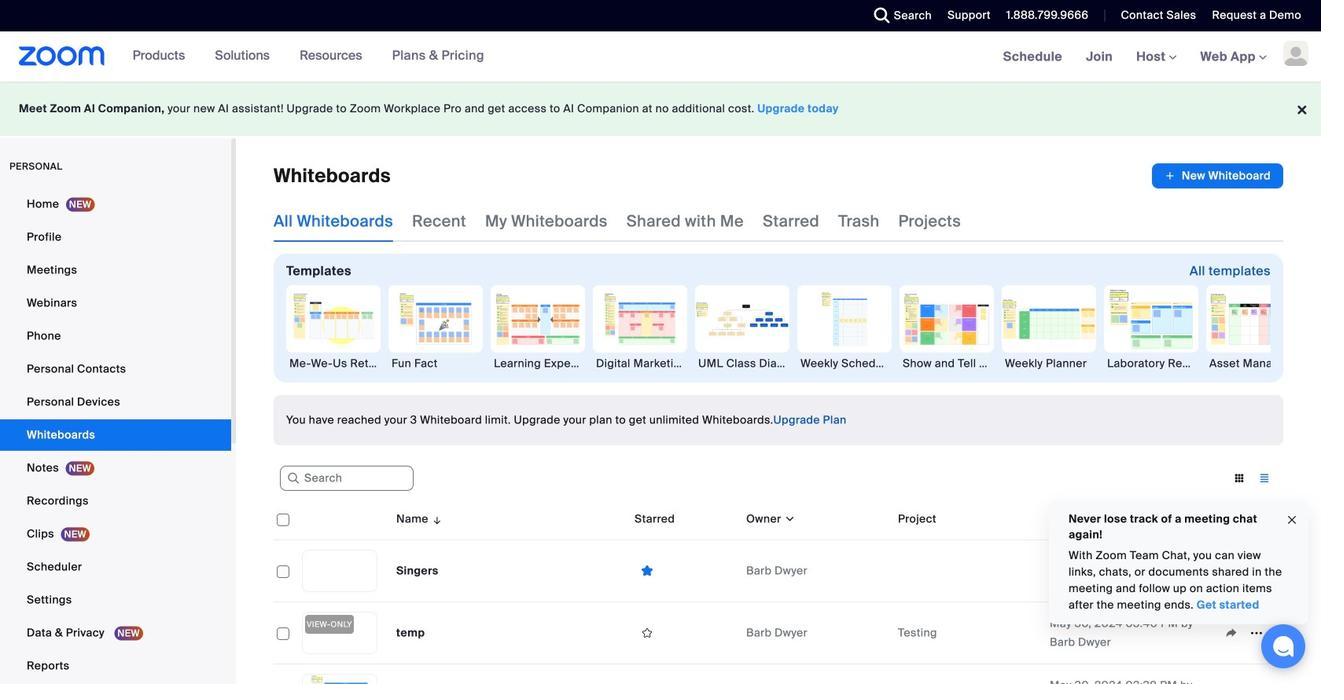 Task type: vqa. For each thing, say whether or not it's contained in the screenshot.
1st WINDOW NEW Icon from the left
no



Task type: describe. For each thing, give the bounding box(es) containing it.
digital marketing canvas element
[[593, 356, 687, 372]]

add image
[[1165, 168, 1176, 184]]

tabs of all whiteboard page tab list
[[274, 201, 961, 242]]

fun fact element
[[389, 356, 483, 372]]

click to unstar the whiteboard singers image
[[635, 564, 660, 579]]

grid mode, not selected image
[[1227, 472, 1252, 486]]

meetings navigation
[[991, 31, 1321, 83]]

the whiteboard temp is view only element
[[305, 616, 354, 635]]

weekly schedule element
[[797, 356, 892, 372]]

uml class diagram element
[[695, 356, 790, 372]]

asset management element
[[1206, 356, 1301, 372]]

arrow down image
[[429, 511, 443, 529]]

laboratory report element
[[1104, 356, 1199, 372]]

singers element
[[396, 564, 439, 579]]

close image
[[1286, 512, 1298, 530]]

personal menu menu
[[0, 189, 231, 684]]



Task type: locate. For each thing, give the bounding box(es) containing it.
click to star the whiteboard temp image
[[635, 627, 660, 641]]

1 vertical spatial application
[[274, 500, 1283, 685]]

cell
[[892, 569, 1044, 575], [274, 665, 296, 685], [390, 665, 628, 685], [628, 665, 740, 685], [740, 665, 892, 685], [892, 665, 1044, 685], [1213, 681, 1283, 685]]

weekly planner element
[[1002, 356, 1096, 372]]

temp element
[[396, 627, 425, 641]]

down image
[[781, 512, 796, 528]]

application
[[1152, 164, 1283, 189], [274, 500, 1283, 685]]

open chat image
[[1272, 636, 1294, 658]]

footer
[[0, 82, 1321, 136]]

show and tell with a twist element
[[900, 356, 994, 372]]

product information navigation
[[105, 31, 496, 82]]

zoom logo image
[[19, 46, 105, 66]]

thumbnail of temp image
[[303, 614, 377, 654]]

thumbnail of singers image
[[303, 551, 377, 592]]

profile picture image
[[1283, 41, 1309, 66]]

learning experience canvas element
[[491, 356, 585, 372]]

banner
[[0, 31, 1321, 83]]

me-we-us retrospective element
[[286, 356, 381, 372]]

0 vertical spatial application
[[1152, 164, 1283, 189]]

list mode, selected image
[[1252, 472, 1277, 486]]

Search text field
[[280, 466, 414, 491]]



